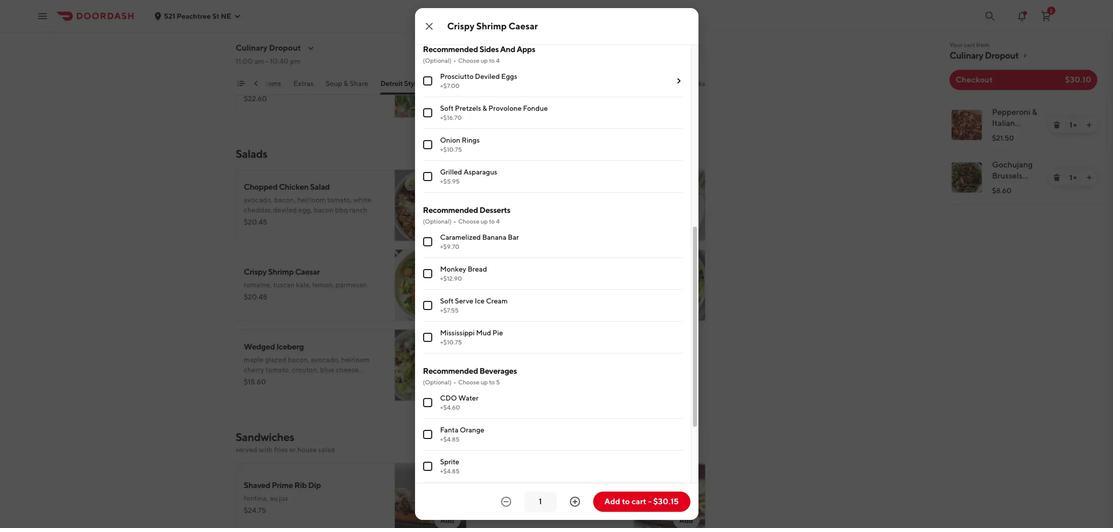 Task type: vqa. For each thing, say whether or not it's contained in the screenshot.


Task type: describe. For each thing, give the bounding box(es) containing it.
2 button
[[1037, 6, 1057, 26]]

• inside recommended sides and apps (optional) • choose up to 4
[[454, 57, 456, 64]]

add for shaved prime rib dip
[[441, 517, 455, 525]]

house
[[508, 267, 531, 277]]

salad for chicken
[[310, 182, 330, 192]]

cheese,
[[352, 72, 377, 81]]

1 for pepperoni & italian sausage pizza
[[1070, 121, 1073, 129]]

cheap
[[483, 267, 507, 277]]

add button for crispy shrimp caesar
[[435, 299, 461, 316]]

No Shrimp checkbox
[[423, 16, 432, 25]]

(optional) for recommended desserts
[[423, 218, 452, 226]]

crispy chicken katsu image
[[634, 463, 706, 529]]

× for pepperoni & italian sausage pizza
[[1074, 121, 1077, 129]]

up inside recommended sides and apps (optional) • choose up to 4
[[481, 57, 488, 64]]

cdo
[[440, 395, 457, 403]]

eggs
[[502, 73, 518, 81]]

recommended for recommended beverages
[[423, 367, 478, 376]]

add for chopped chicken salad
[[441, 223, 455, 231]]

caramelized banana bar +$9.70
[[440, 234, 519, 251]]

recommended beverages (optional) • choose up to 5
[[423, 367, 517, 387]]

culinary dropout link
[[950, 50, 1098, 62]]

+$9.70
[[440, 243, 460, 251]]

remove item from cart image for pepperoni & italian sausage pizza
[[1054, 121, 1062, 129]]

tuscan
[[273, 281, 295, 289]]

am
[[254, 57, 264, 65]]

bbq
[[335, 206, 348, 214]]

Current quantity is 1 number field
[[531, 497, 551, 508]]

from
[[977, 41, 990, 49]]

avocado, inside wedged iceberg maple glazed bacon, avocado, heirloom cherry tomato, crouton, blue cheese dressing
[[311, 356, 340, 364]]

+$16.70
[[440, 114, 462, 122]]

chicken for crispy
[[507, 476, 537, 486]]

remove item from cart image for gochujang brussels sprouts
[[1054, 174, 1062, 182]]

extras
[[293, 80, 314, 88]]

0 horizontal spatial culinary dropout
[[236, 43, 301, 53]]

to inside recommended sides and apps (optional) • choose up to 4
[[489, 57, 495, 64]]

chopped chicken salad avocado, bacon, heirloom tomato, white cheddar, deviled egg, bacon bbq ranch $20.45
[[244, 182, 372, 226]]

salad for house
[[533, 267, 552, 277]]

add for wedged iceberg
[[441, 383, 455, 392]]

style
[[404, 80, 420, 88]]

mississippi
[[440, 329, 475, 337]]

bacon, for iceberg
[[288, 356, 310, 364]]

pepperoni & italian sausage pizza
[[993, 107, 1038, 150]]

add to cart - $30.15
[[605, 497, 679, 507]]

romaine,
[[244, 281, 272, 289]]

pepperoni
[[993, 107, 1031, 117]]

sprite +$4.85
[[440, 459, 460, 476]]

cheese
[[336, 366, 359, 374]]

521 peachtree st ne
[[164, 12, 231, 20]]

shaved prime rib dip fontina, au jus $24.75
[[244, 481, 321, 515]]

extras button
[[293, 79, 314, 95]]

monkey
[[440, 266, 467, 274]]

(optional) inside recommended sides and apps (optional) • choose up to 4
[[423, 57, 452, 64]]

glazed
[[265, 356, 287, 364]]

$24.75
[[244, 507, 266, 515]]

ice
[[475, 297, 485, 306]]

decrease quantity by 1 image
[[500, 496, 512, 509]]

sandwiches for sandwiches served with fries or house salad
[[236, 431, 294, 444]]

scroll menu navigation left image
[[252, 80, 260, 88]]

5
[[496, 379, 500, 387]]

blue
[[320, 366, 335, 374]]

0 vertical spatial salads
[[464, 80, 484, 88]]

0 horizontal spatial salads
[[236, 147, 268, 161]]

1 for gochujang brussels sprouts
[[1070, 174, 1073, 182]]

+$4.85 inside "fanta orange +$4.85"
[[440, 436, 460, 444]]

crispy shrimp caesar dialog
[[415, 0, 699, 529]]

ranch
[[350, 206, 368, 214]]

bread,
[[528, 490, 548, 498]]

recommended sides and apps group
[[423, 44, 683, 193]]

to inside recommended beverages (optional) • choose up to 5
[[489, 379, 495, 387]]

provolone
[[489, 104, 522, 113]]

0 horizontal spatial pepperoni & italian sausage pizza image
[[634, 0, 706, 38]]

popular items button
[[237, 79, 281, 95]]

milk
[[513, 490, 526, 498]]

pear,
[[509, 196, 525, 204]]

grains,
[[551, 196, 572, 204]]

add button for black truffle mushroom pizza
[[435, 96, 461, 112]]

share
[[350, 80, 368, 88]]

banana
[[483, 234, 507, 242]]

rib
[[295, 481, 307, 491]]

chopped chicken salad image
[[395, 170, 467, 242]]

1 horizontal spatial dropout
[[986, 50, 1020, 61]]

heirloom inside chopped chicken salad avocado, bacon, heirloom tomato, white cheddar, deviled egg, bacon bbq ranch $20.45
[[297, 196, 326, 204]]

shaved prime rib dip image
[[395, 463, 467, 529]]

bacon, for chicken
[[274, 196, 296, 204]]

$20.45 inside chopped chicken salad avocado, bacon, heirloom tomato, white cheddar, deviled egg, bacon bbq ranch $20.45
[[244, 218, 268, 226]]

crouton,
[[292, 366, 319, 374]]

monkey bread +$12.90
[[440, 266, 487, 283]]

brussels
[[993, 171, 1023, 181]]

sandwiches for sandwiches
[[497, 80, 535, 88]]

521
[[164, 12, 175, 20]]

bartlett pear, ancient grains, date, pistachio, toasted mulberry, white cheddar, maple tahini vinaigrette
[[483, 196, 623, 224]]

× for gochujang brussels sprouts
[[1074, 174, 1077, 182]]

white inside bartlett pear, ancient grains, date, pistachio, toasted mulberry, white cheddar, maple tahini vinaigrette
[[540, 206, 558, 214]]

japanese
[[483, 490, 512, 498]]

$9.15
[[483, 293, 500, 301]]

miso
[[568, 490, 583, 498]]

pm
[[290, 57, 301, 65]]

apps
[[517, 45, 536, 54]]

alfredo,
[[290, 72, 315, 81]]

katsu
[[538, 476, 559, 486]]

1 horizontal spatial pepperoni & italian sausage pizza image
[[952, 110, 983, 140]]

and
[[500, 45, 516, 54]]

date,
[[574, 196, 590, 204]]

add for crispy shrimp caesar
[[441, 303, 455, 312]]

orange
[[460, 427, 485, 435]]

add button for crispy chicken katsu
[[674, 513, 700, 529]]

increase quantity by 1 image
[[569, 496, 581, 509]]

mud
[[476, 329, 491, 337]]

add to cart - $30.15 button
[[593, 492, 691, 513]]

shrimp for crispy shrimp caesar romaine, tuscan kale, lemon, parmesan $20.45
[[268, 267, 294, 277]]

caesar for crispy shrimp caesar
[[509, 21, 538, 31]]

$17.20
[[483, 218, 504, 226]]

2
[[1051, 7, 1054, 13]]

kale,
[[296, 281, 311, 289]]

cheddar, inside chopped chicken salad avocado, bacon, heirloom tomato, white cheddar, deviled egg, bacon bbq ranch $20.45
[[244, 206, 272, 214]]

add one to cart image
[[1086, 121, 1094, 129]]

fontina,
[[244, 495, 269, 503]]

1 × for pepperoni & italian sausage pizza
[[1070, 121, 1077, 129]]

detroit style pan pizza
[[381, 80, 451, 88]]

add button for cheap house salad
[[674, 299, 700, 316]]

pistachio,
[[592, 196, 623, 204]]

• for beverages
[[454, 379, 456, 387]]

soft for soft serve ice cream
[[440, 297, 454, 306]]

checkout
[[956, 75, 994, 85]]

mushroom
[[290, 59, 329, 68]]

+$10.75 inside mississippi mud pie +$10.75
[[440, 339, 462, 347]]

salad
[[318, 446, 335, 454]]

drinks
[[685, 80, 706, 88]]

white inside chopped chicken salad avocado, bacon, heirloom tomato, white cheddar, deviled egg, bacon bbq ranch $20.45
[[354, 196, 372, 204]]

au
[[270, 495, 278, 503]]

cheddar, inside bartlett pear, ancient grains, date, pistachio, toasted mulberry, white cheddar, maple tahini vinaigrette
[[560, 206, 588, 214]]

shrimp for no shrimp
[[452, 16, 475, 24]]

$8.60
[[993, 187, 1012, 195]]

dip
[[308, 481, 321, 491]]

aioli,
[[584, 490, 599, 498]]

bread
[[468, 266, 487, 274]]

2 +$4.85 from the top
[[440, 468, 460, 476]]

sandwiches button
[[497, 79, 535, 95]]

with
[[259, 446, 273, 454]]

add for black truffle mushroom pizza
[[441, 100, 455, 108]]

add button for wedged iceberg
[[435, 379, 461, 396]]

cart inside button
[[632, 497, 647, 507]]

ne
[[221, 12, 231, 20]]

cheese pizza image
[[395, 0, 467, 38]]



Task type: locate. For each thing, give the bounding box(es) containing it.
sandwiches inside sandwiches served with fries or house salad
[[236, 431, 294, 444]]

1 vertical spatial salad
[[533, 267, 552, 277]]

caesar inside dialog
[[509, 21, 538, 31]]

1 horizontal spatial salads
[[464, 80, 484, 88]]

1 vertical spatial pepperoni & italian sausage pizza image
[[952, 110, 983, 140]]

& right pretzels
[[483, 104, 487, 113]]

2 • from the top
[[454, 218, 456, 226]]

0 vertical spatial chicken
[[279, 182, 309, 192]]

up down sides
[[481, 57, 488, 64]]

0 vertical spatial caesar
[[509, 21, 538, 31]]

1 horizontal spatial shrimp
[[452, 16, 475, 24]]

1 horizontal spatial cart
[[965, 41, 976, 49]]

popular items
[[237, 80, 281, 88]]

peachtree
[[177, 12, 211, 20]]

heirloom inside wedged iceberg maple glazed bacon, avocado, heirloom cherry tomato, crouton, blue cheese dressing
[[341, 356, 370, 364]]

iceberg
[[277, 342, 304, 352]]

notification bell image
[[1017, 10, 1029, 22]]

0 vertical spatial ×
[[1074, 121, 1077, 129]]

to
[[489, 57, 495, 64], [489, 218, 495, 226], [489, 379, 495, 387], [622, 497, 630, 507]]

heirloom up cheese
[[341, 356, 370, 364]]

4 down sides
[[496, 57, 500, 64]]

black truffle mushroom pizza smoked onion alfredo, mozzarella cheese, arugula $22.60
[[244, 59, 377, 103]]

avocado, up blue
[[311, 356, 340, 364]]

choose for beverages
[[458, 379, 480, 387]]

1 vertical spatial +$4.85
[[440, 468, 460, 476]]

3 • from the top
[[454, 379, 456, 387]]

soft inside "soft serve ice cream +$7.55"
[[440, 297, 454, 306]]

0 vertical spatial +$10.75
[[440, 146, 462, 154]]

0 vertical spatial (optional)
[[423, 57, 452, 64]]

wedged iceberg maple glazed bacon, avocado, heirloom cherry tomato, crouton, blue cheese dressing
[[244, 342, 370, 384]]

1 4 from the top
[[496, 57, 500, 64]]

1 × for gochujang brussels sprouts
[[1070, 174, 1077, 182]]

521 peachtree st ne button
[[154, 12, 242, 20]]

0 vertical spatial -
[[266, 57, 269, 65]]

add inside button
[[605, 497, 621, 507]]

- left '$30.15'
[[649, 497, 652, 507]]

black truffle mushroom pizza image
[[395, 46, 467, 118]]

chicken inside crispy chicken katsu japanese milk bread, spicy miso aioli, napa slaw, hoisin $18.85
[[507, 476, 537, 486]]

vinaigrette
[[503, 216, 537, 224]]

grilled
[[440, 168, 462, 176]]

0 vertical spatial maple
[[589, 206, 609, 214]]

choose for desserts
[[458, 218, 480, 226]]

$20.45 inside crispy shrimp caesar romaine, tuscan kale, lemon, parmesan $20.45
[[244, 293, 268, 301]]

2 1 from the top
[[1070, 174, 1073, 182]]

tomato, up bbq
[[327, 196, 352, 204]]

1 vertical spatial ×
[[1074, 174, 1077, 182]]

soft for soft pretzels & provolone fondue
[[440, 104, 454, 113]]

cheap house salad image
[[634, 250, 706, 322]]

items
[[263, 80, 281, 88]]

• up caramelized
[[454, 218, 456, 226]]

toasted
[[483, 206, 507, 214]]

crispy shrimp caesar
[[448, 21, 538, 31]]

1 horizontal spatial salad
[[533, 267, 552, 277]]

2 choose from the top
[[458, 218, 480, 226]]

shrimp inside crispy shrimp caesar romaine, tuscan kale, lemon, parmesan $20.45
[[268, 267, 294, 277]]

1 1 × from the top
[[1070, 121, 1077, 129]]

gochujang brussels sprouts image
[[952, 163, 983, 193]]

bacon, inside wedged iceberg maple glazed bacon, avocado, heirloom cherry tomato, crouton, blue cheese dressing
[[288, 356, 310, 364]]

$30.15
[[654, 497, 679, 507]]

bacon, up deviled
[[274, 196, 296, 204]]

cart left '$30.15'
[[632, 497, 647, 507]]

crispy for crispy shrimp caesar
[[448, 21, 475, 31]]

chicken for chopped
[[279, 182, 309, 192]]

2 up from the top
[[481, 218, 488, 226]]

(optional) inside recommended beverages (optional) • choose up to 5
[[423, 379, 452, 387]]

$15.60
[[244, 378, 266, 386]]

sandwiches up with
[[236, 431, 294, 444]]

choose up "water"
[[458, 379, 480, 387]]

(optional) for recommended beverages
[[423, 379, 452, 387]]

soft inside soft pretzels & provolone fondue +$16.70
[[440, 104, 454, 113]]

& right soup on the top of the page
[[344, 80, 348, 88]]

white down ancient
[[540, 206, 558, 214]]

4 inside the recommended desserts (optional) • choose up to 4
[[496, 218, 500, 226]]

cherry
[[244, 366, 264, 374]]

0 horizontal spatial shrimp
[[268, 267, 294, 277]]

arugula
[[244, 83, 268, 91]]

to right "napa"
[[622, 497, 630, 507]]

recommended up cdo
[[423, 367, 478, 376]]

maple up cherry
[[244, 356, 264, 364]]

1 horizontal spatial crispy
[[448, 21, 475, 31]]

list containing pepperoni & italian sausage pizza
[[942, 98, 1106, 205]]

remove item from cart image left add one to cart icon
[[1054, 121, 1062, 129]]

& inside pepperoni & italian sausage pizza
[[1033, 107, 1038, 117]]

+$10.75 down mississippi
[[440, 339, 462, 347]]

chicken up deviled
[[279, 182, 309, 192]]

butternut squash & kale image
[[634, 170, 706, 242]]

3 choose from the top
[[458, 379, 480, 387]]

crispy up romaine,
[[244, 267, 267, 277]]

1 vertical spatial remove item from cart image
[[1054, 174, 1062, 182]]

sandwiches up provolone
[[497, 80, 535, 88]]

1 • from the top
[[454, 57, 456, 64]]

recommended desserts group
[[423, 205, 683, 354]]

pizza down sausage
[[993, 141, 1012, 150]]

avocado, down 'chopped'
[[244, 196, 273, 204]]

0 vertical spatial 4
[[496, 57, 500, 64]]

lemon,
[[313, 281, 334, 289]]

1 vertical spatial caesar
[[295, 267, 320, 277]]

& inside button
[[344, 80, 348, 88]]

add
[[441, 20, 455, 28], [441, 100, 455, 108], [441, 223, 455, 231], [680, 223, 694, 231], [441, 303, 455, 312], [680, 303, 694, 312], [441, 383, 455, 392], [605, 497, 621, 507], [441, 517, 455, 525], [680, 517, 694, 525]]

0 horizontal spatial tomato,
[[266, 366, 291, 374]]

crispy inside crispy shrimp caesar romaine, tuscan kale, lemon, parmesan $20.45
[[244, 267, 267, 277]]

tomato,
[[327, 196, 352, 204], [266, 366, 291, 374]]

+$10.75 inside onion rings +$10.75
[[440, 146, 462, 154]]

• up cdo
[[454, 379, 456, 387]]

0 vertical spatial recommended
[[423, 45, 478, 54]]

remove item from cart image left add one to cart image
[[1054, 174, 1062, 182]]

2 horizontal spatial pizza
[[993, 141, 1012, 150]]

0 vertical spatial tomato,
[[327, 196, 352, 204]]

shrimp up sides
[[477, 21, 507, 31]]

1 horizontal spatial pizza
[[435, 80, 451, 88]]

choose inside recommended beverages (optional) • choose up to 5
[[458, 379, 480, 387]]

chicken inside chopped chicken salad avocado, bacon, heirloom tomato, white cheddar, deviled egg, bacon bbq ranch $20.45
[[279, 182, 309, 192]]

(optional) up caramelized
[[423, 218, 452, 226]]

salad up the bacon
[[310, 182, 330, 192]]

0 vertical spatial up
[[481, 57, 488, 64]]

1 vertical spatial heirloom
[[341, 356, 370, 364]]

salad right house
[[533, 267, 552, 277]]

1 vertical spatial +$10.75
[[440, 339, 462, 347]]

sandwiches
[[497, 80, 535, 88], [236, 431, 294, 444]]

up for beverages
[[481, 379, 488, 387]]

0 horizontal spatial chicken
[[279, 182, 309, 192]]

(optional) inside the recommended desserts (optional) • choose up to 4
[[423, 218, 452, 226]]

house
[[297, 446, 317, 454]]

culinary dropout
[[236, 43, 301, 53], [950, 50, 1020, 61]]

sausage
[[993, 130, 1024, 139]]

ancient
[[526, 196, 550, 204]]

$22.60
[[244, 95, 267, 103]]

choose up caramelized
[[458, 218, 480, 226]]

2 horizontal spatial crispy
[[483, 476, 506, 486]]

maple inside wedged iceberg maple glazed bacon, avocado, heirloom cherry tomato, crouton, blue cheese dressing
[[244, 356, 264, 364]]

2 cheddar, from the left
[[560, 206, 588, 214]]

tomato, down glazed
[[266, 366, 291, 374]]

1 recommended from the top
[[423, 45, 478, 54]]

1 horizontal spatial heirloom
[[341, 356, 370, 364]]

(optional)
[[423, 57, 452, 64], [423, 218, 452, 226], [423, 379, 452, 387]]

culinary dropout up 11:00 am - 10:40 pm
[[236, 43, 301, 53]]

to inside the recommended desserts (optional) • choose up to 4
[[489, 218, 495, 226]]

pizza for pan
[[435, 80, 451, 88]]

1 horizontal spatial &
[[483, 104, 487, 113]]

+$4.85 down the fanta
[[440, 436, 460, 444]]

0 vertical spatial remove item from cart image
[[1054, 121, 1062, 129]]

2 vertical spatial up
[[481, 379, 488, 387]]

pretzels
[[455, 104, 481, 113]]

1 × left add one to cart image
[[1070, 174, 1077, 182]]

avocado, inside chopped chicken salad avocado, bacon, heirloom tomato, white cheddar, deviled egg, bacon bbq ranch $20.45
[[244, 196, 273, 204]]

• inside the recommended desserts (optional) • choose up to 4
[[454, 218, 456, 226]]

caesar up kale,
[[295, 267, 320, 277]]

close crispy shrimp caesar image
[[423, 20, 435, 32]]

1 soft from the top
[[440, 104, 454, 113]]

onion
[[440, 136, 461, 144]]

$20.45 down romaine,
[[244, 293, 268, 301]]

recommended beverages group
[[423, 366, 683, 529]]

pizza for mushroom
[[330, 59, 349, 68]]

choose inside recommended sides and apps (optional) • choose up to 4
[[458, 57, 480, 64]]

tomato, inside wedged iceberg maple glazed bacon, avocado, heirloom cherry tomato, crouton, blue cheese dressing
[[266, 366, 291, 374]]

0 vertical spatial bacon,
[[274, 196, 296, 204]]

$18.85
[[483, 512, 504, 520]]

pizza
[[330, 59, 349, 68], [435, 80, 451, 88], [993, 141, 1012, 150]]

1 vertical spatial tomato,
[[266, 366, 291, 374]]

0 vertical spatial sandwiches
[[497, 80, 535, 88]]

fanta orange +$4.85
[[440, 427, 485, 444]]

2 4 from the top
[[496, 218, 500, 226]]

1 choose from the top
[[458, 57, 480, 64]]

pizza inside black truffle mushroom pizza smoked onion alfredo, mozzarella cheese, arugula $22.60
[[330, 59, 349, 68]]

0 vertical spatial cart
[[965, 41, 976, 49]]

2 $20.45 from the top
[[244, 293, 268, 301]]

up left 5
[[481, 379, 488, 387]]

1 left add one to cart image
[[1070, 174, 1073, 182]]

2 soft from the top
[[440, 297, 454, 306]]

1 vertical spatial (optional)
[[423, 218, 452, 226]]

1 horizontal spatial culinary dropout
[[950, 50, 1020, 61]]

• inside recommended beverages (optional) • choose up to 5
[[454, 379, 456, 387]]

add button for chopped chicken salad
[[435, 219, 461, 236]]

add for cheap house salad
[[680, 303, 694, 312]]

sprouts
[[993, 182, 1021, 192]]

to inside button
[[622, 497, 630, 507]]

tomato, inside chopped chicken salad avocado, bacon, heirloom tomato, white cheddar, deviled egg, bacon bbq ranch $20.45
[[327, 196, 352, 204]]

0 horizontal spatial dropout
[[269, 43, 301, 53]]

heirloom up egg, at the left top of page
[[297, 196, 326, 204]]

1 horizontal spatial caesar
[[509, 21, 538, 31]]

up inside the recommended desserts (optional) • choose up to 4
[[481, 218, 488, 226]]

shrimp
[[452, 16, 475, 24], [477, 21, 507, 31], [268, 267, 294, 277]]

0 vertical spatial soft
[[440, 104, 454, 113]]

0 horizontal spatial sandwiches
[[236, 431, 294, 444]]

up down desserts
[[481, 218, 488, 226]]

1 horizontal spatial maple
[[589, 206, 609, 214]]

1 vertical spatial -
[[649, 497, 652, 507]]

0 horizontal spatial -
[[266, 57, 269, 65]]

black
[[244, 59, 264, 68]]

prime
[[272, 481, 293, 491]]

1 vertical spatial $20.45
[[244, 293, 268, 301]]

1 vertical spatial soft
[[440, 297, 454, 306]]

(optional) up cdo
[[423, 379, 452, 387]]

(optional) up the pan
[[423, 57, 452, 64]]

0 horizontal spatial cart
[[632, 497, 647, 507]]

onion rings +$10.75
[[440, 136, 480, 154]]

0 vertical spatial crispy
[[448, 21, 475, 31]]

deviled
[[475, 73, 500, 81]]

2 items, open order cart image
[[1041, 10, 1053, 22]]

list
[[942, 98, 1106, 205]]

1 vertical spatial up
[[481, 218, 488, 226]]

beverages
[[480, 367, 517, 376]]

to down desserts
[[489, 218, 495, 226]]

0 vertical spatial +$4.85
[[440, 436, 460, 444]]

crispy inside crispy chicken katsu japanese milk bread, spicy miso aioli, napa slaw, hoisin $18.85
[[483, 476, 506, 486]]

dropout down from
[[986, 50, 1020, 61]]

1 vertical spatial maple
[[244, 356, 264, 364]]

1 vertical spatial 4
[[496, 218, 500, 226]]

1 horizontal spatial -
[[649, 497, 652, 507]]

× left add one to cart icon
[[1074, 121, 1077, 129]]

salads up 'chopped'
[[236, 147, 268, 161]]

Item Search search field
[[560, 48, 698, 59]]

crispy up japanese
[[483, 476, 506, 486]]

slaw,
[[483, 500, 498, 508]]

crispy for crispy chicken katsu japanese milk bread, spicy miso aioli, napa slaw, hoisin $18.85
[[483, 476, 506, 486]]

cart right your
[[965, 41, 976, 49]]

shrimp up "tuscan"
[[268, 267, 294, 277]]

crispy inside dialog
[[448, 21, 475, 31]]

4 inside recommended sides and apps (optional) • choose up to 4
[[496, 57, 500, 64]]

caesar
[[509, 21, 538, 31], [295, 267, 320, 277]]

- right am
[[266, 57, 269, 65]]

0 horizontal spatial crispy
[[244, 267, 267, 277]]

2 vertical spatial recommended
[[423, 367, 478, 376]]

1 horizontal spatial cheddar,
[[560, 206, 588, 214]]

maple down pistachio, in the top right of the page
[[589, 206, 609, 214]]

shrimp right no
[[452, 16, 475, 24]]

maple inside bartlett pear, ancient grains, date, pistachio, toasted mulberry, white cheddar, maple tahini vinaigrette
[[589, 206, 609, 214]]

cheddar,
[[244, 206, 272, 214], [560, 206, 588, 214]]

cheddar, down date,
[[560, 206, 588, 214]]

2 1 × from the top
[[1070, 174, 1077, 182]]

no
[[440, 16, 450, 24]]

2 vertical spatial pizza
[[993, 141, 1012, 150]]

white up ranch
[[354, 196, 372, 204]]

crispy for crispy shrimp caesar romaine, tuscan kale, lemon, parmesan $20.45
[[244, 267, 267, 277]]

+$4.60
[[440, 404, 460, 412]]

crispy chicken katsu japanese milk bread, spicy miso aioli, napa slaw, hoisin $18.85
[[483, 476, 616, 520]]

1 vertical spatial 1 ×
[[1070, 174, 1077, 182]]

culinary down "your cart from"
[[950, 50, 984, 61]]

1 horizontal spatial culinary
[[950, 50, 984, 61]]

0 horizontal spatial culinary
[[236, 43, 268, 53]]

+$7.00
[[440, 82, 460, 90]]

+$4.85
[[440, 436, 460, 444], [440, 468, 460, 476]]

4 down desserts
[[496, 218, 500, 226]]

0 horizontal spatial white
[[354, 196, 372, 204]]

mozzarella
[[316, 72, 351, 81]]

0 horizontal spatial heirloom
[[297, 196, 326, 204]]

add button for shaved prime rib dip
[[435, 513, 461, 529]]

1 up from the top
[[481, 57, 488, 64]]

wedged iceberg image
[[395, 330, 467, 402]]

2 +$10.75 from the top
[[440, 339, 462, 347]]

add for crispy chicken katsu
[[680, 517, 694, 525]]

served
[[236, 446, 257, 454]]

bacon
[[314, 206, 334, 214]]

1 +$4.85 from the top
[[440, 436, 460, 444]]

1 1 from the top
[[1070, 121, 1073, 129]]

1 +$10.75 from the top
[[440, 146, 462, 154]]

1 vertical spatial cart
[[632, 497, 647, 507]]

crispy shrimp caesar image
[[395, 250, 467, 322]]

shaved
[[244, 481, 270, 491]]

2 horizontal spatial &
[[1033, 107, 1038, 117]]

heirloom
[[297, 196, 326, 204], [341, 356, 370, 364]]

3 (optional) from the top
[[423, 379, 452, 387]]

1 vertical spatial avocado,
[[311, 356, 340, 364]]

+$10.75 down onion
[[440, 146, 462, 154]]

+$4.85 down sprite
[[440, 468, 460, 476]]

+$7.55
[[440, 307, 459, 315]]

pepperoni & italian sausage pizza image
[[634, 0, 706, 38], [952, 110, 983, 140]]

salads right +$7.00
[[464, 80, 484, 88]]

no shrimp
[[440, 16, 475, 24]]

0 horizontal spatial cheddar,
[[244, 206, 272, 214]]

None checkbox
[[423, 77, 432, 86], [423, 109, 432, 118], [423, 140, 432, 150], [423, 333, 432, 343], [423, 399, 432, 408], [423, 431, 432, 440], [423, 77, 432, 86], [423, 109, 432, 118], [423, 140, 432, 150], [423, 333, 432, 343], [423, 399, 432, 408], [423, 431, 432, 440]]

chicken up milk
[[507, 476, 537, 486]]

2 vertical spatial crispy
[[483, 476, 506, 486]]

shrimp for crispy shrimp caesar
[[477, 21, 507, 31]]

1 vertical spatial chicken
[[507, 476, 537, 486]]

cheddar, down 'chopped'
[[244, 206, 272, 214]]

3 up from the top
[[481, 379, 488, 387]]

1 vertical spatial 1
[[1070, 174, 1073, 182]]

11:00 am - 10:40 pm
[[236, 57, 301, 65]]

to left 5
[[489, 379, 495, 387]]

& for pepperoni
[[1033, 107, 1038, 117]]

1 vertical spatial recommended
[[423, 206, 478, 215]]

0 horizontal spatial caesar
[[295, 267, 320, 277]]

• for desserts
[[454, 218, 456, 226]]

2 (optional) from the top
[[423, 218, 452, 226]]

open menu image
[[36, 10, 49, 22]]

2 recommended from the top
[[423, 206, 478, 215]]

caesar for crispy shrimp caesar romaine, tuscan kale, lemon, parmesan $20.45
[[295, 267, 320, 277]]

+$12.90
[[440, 275, 462, 283]]

shrimp inside group
[[452, 16, 475, 24]]

0 vertical spatial 1 ×
[[1070, 121, 1077, 129]]

• up prosciutto
[[454, 57, 456, 64]]

1 vertical spatial white
[[540, 206, 558, 214]]

1 left add one to cart icon
[[1070, 121, 1073, 129]]

× left add one to cart image
[[1074, 174, 1077, 182]]

dressing
[[244, 376, 271, 384]]

tahini
[[483, 216, 501, 224]]

$20.45 down 'chopped'
[[244, 218, 268, 226]]

1 $20.45 from the top
[[244, 218, 268, 226]]

no shrimp group
[[423, 0, 683, 32]]

0 vertical spatial $20.45
[[244, 218, 268, 226]]

1 horizontal spatial tomato,
[[327, 196, 352, 204]]

maple
[[589, 206, 609, 214], [244, 356, 264, 364]]

bacon, up crouton,
[[288, 356, 310, 364]]

popular
[[237, 80, 262, 88]]

add one to cart image
[[1086, 174, 1094, 182]]

1 vertical spatial •
[[454, 218, 456, 226]]

bacon,
[[274, 196, 296, 204], [288, 356, 310, 364]]

recommended inside the recommended desserts (optional) • choose up to 4
[[423, 206, 478, 215]]

soft up the +$7.55
[[440, 297, 454, 306]]

2 vertical spatial •
[[454, 379, 456, 387]]

1 × left add one to cart icon
[[1070, 121, 1077, 129]]

avocado,
[[244, 196, 273, 204], [311, 356, 340, 364]]

dropout up the 10:40
[[269, 43, 301, 53]]

0 vertical spatial choose
[[458, 57, 480, 64]]

pan
[[421, 80, 434, 88]]

0 horizontal spatial pizza
[[330, 59, 349, 68]]

0 vertical spatial salad
[[310, 182, 330, 192]]

0 horizontal spatial salad
[[310, 182, 330, 192]]

3 recommended from the top
[[423, 367, 478, 376]]

choose up prosciutto
[[458, 57, 480, 64]]

1 × from the top
[[1074, 121, 1077, 129]]

recommended for recommended sides and apps
[[423, 45, 478, 54]]

soft up +$16.70
[[440, 104, 454, 113]]

caesar inside crispy shrimp caesar romaine, tuscan kale, lemon, parmesan $20.45
[[295, 267, 320, 277]]

crispy right close crispy shrimp caesar icon
[[448, 21, 475, 31]]

$30.10
[[1066, 75, 1092, 85]]

0 vertical spatial pepperoni & italian sausage pizza image
[[634, 0, 706, 38]]

salad inside chopped chicken salad avocado, bacon, heirloom tomato, white cheddar, deviled egg, bacon bbq ranch $20.45
[[310, 182, 330, 192]]

1 vertical spatial salads
[[236, 147, 268, 161]]

caesar up apps
[[509, 21, 538, 31]]

1
[[1070, 121, 1073, 129], [1070, 174, 1073, 182]]

pizza up mozzarella
[[330, 59, 349, 68]]

- inside button
[[649, 497, 652, 507]]

pizza inside pepperoni & italian sausage pizza
[[993, 141, 1012, 150]]

culinary dropout down from
[[950, 50, 1020, 61]]

cheap house salad
[[483, 267, 552, 277]]

1 (optional) from the top
[[423, 57, 452, 64]]

culinary up 11:00
[[236, 43, 268, 53]]

pizza right the pan
[[435, 80, 451, 88]]

st
[[212, 12, 220, 20]]

1 horizontal spatial white
[[540, 206, 558, 214]]

1 cheddar, from the left
[[244, 206, 272, 214]]

1 vertical spatial choose
[[458, 218, 480, 226]]

1 vertical spatial sandwiches
[[236, 431, 294, 444]]

prosciutto
[[440, 73, 474, 81]]

0 horizontal spatial &
[[344, 80, 348, 88]]

1 remove item from cart image from the top
[[1054, 121, 1062, 129]]

choose inside the recommended desserts (optional) • choose up to 4
[[458, 218, 480, 226]]

up
[[481, 57, 488, 64], [481, 218, 488, 226], [481, 379, 488, 387]]

0 vertical spatial •
[[454, 57, 456, 64]]

caramelized
[[440, 234, 481, 242]]

& for soup
[[344, 80, 348, 88]]

chicken
[[279, 182, 309, 192], [507, 476, 537, 486]]

up for desserts
[[481, 218, 488, 226]]

up inside recommended beverages (optional) • choose up to 5
[[481, 379, 488, 387]]

& right pepperoni at the top of page
[[1033, 107, 1038, 117]]

hoisin
[[500, 500, 519, 508]]

recommended inside recommended beverages (optional) • choose up to 5
[[423, 367, 478, 376]]

to down sides
[[489, 57, 495, 64]]

0 vertical spatial 1
[[1070, 121, 1073, 129]]

recommended down +$5.95
[[423, 206, 478, 215]]

1 horizontal spatial chicken
[[507, 476, 537, 486]]

None checkbox
[[423, 172, 432, 181], [423, 238, 432, 247], [423, 270, 432, 279], [423, 302, 432, 311], [423, 463, 432, 472], [423, 172, 432, 181], [423, 238, 432, 247], [423, 270, 432, 279], [423, 302, 432, 311], [423, 463, 432, 472]]

recommended up prosciutto
[[423, 45, 478, 54]]

remove item from cart image
[[1054, 121, 1062, 129], [1054, 174, 1062, 182]]

mississippi mud pie +$10.75
[[440, 329, 503, 347]]

culinary
[[236, 43, 268, 53], [950, 50, 984, 61]]

bacon, inside chopped chicken salad avocado, bacon, heirloom tomato, white cheddar, deviled egg, bacon bbq ranch $20.45
[[274, 196, 296, 204]]

2 remove item from cart image from the top
[[1054, 174, 1062, 182]]

2 horizontal spatial shrimp
[[477, 21, 507, 31]]

recommended for recommended desserts
[[423, 206, 478, 215]]

recommended inside recommended sides and apps (optional) • choose up to 4
[[423, 45, 478, 54]]

& inside soft pretzels & provolone fondue +$16.70
[[483, 104, 487, 113]]

crispy
[[448, 21, 475, 31], [244, 267, 267, 277], [483, 476, 506, 486]]

2 × from the top
[[1074, 174, 1077, 182]]



